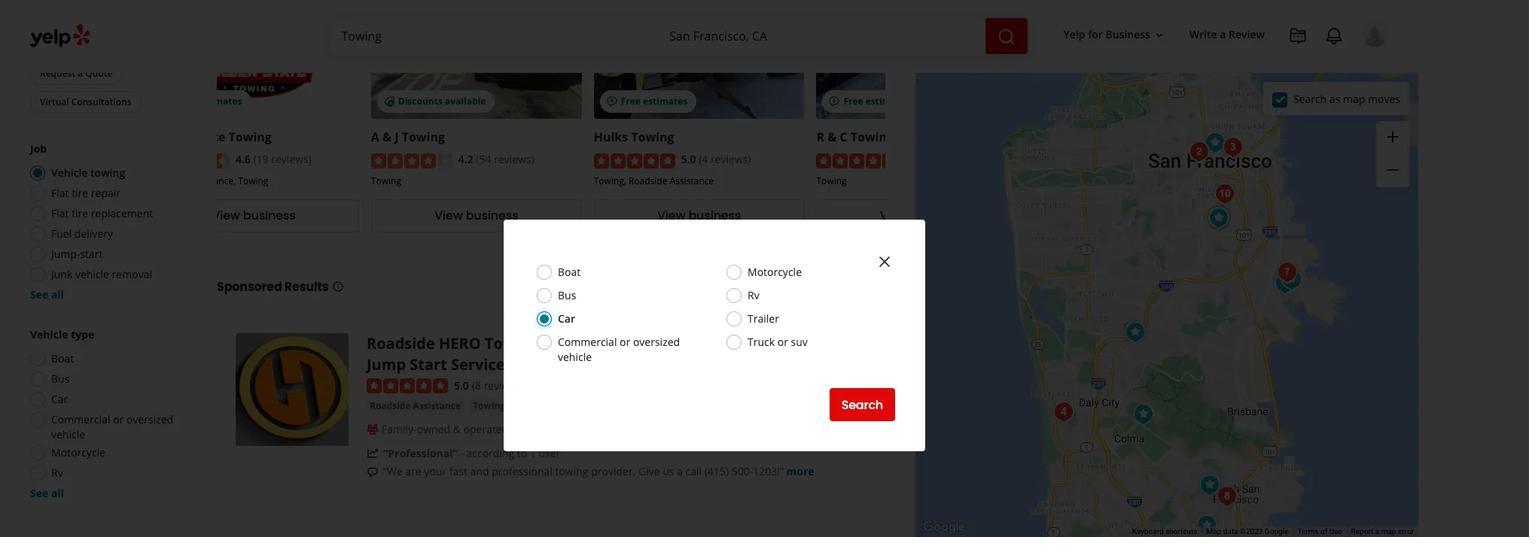 Task type: describe. For each thing, give the bounding box(es) containing it.
1390
[[804, 334, 824, 346]]

use
[[1330, 528, 1343, 536]]

search button
[[830, 389, 896, 422]]

vehicle towing
[[51, 166, 125, 180]]

5.0 link
[[454, 377, 469, 394]]

(8
[[472, 379, 481, 393]]

all for junk vehicle removal
[[51, 288, 64, 302]]

"professional"
[[383, 447, 458, 461]]

a for report
[[1376, 528, 1380, 536]]

roadside for roadside assistance
[[370, 400, 411, 413]]

according
[[467, 447, 515, 461]]

open now button
[[30, 5, 96, 28]]

and for fast
[[470, 465, 489, 479]]

bus inside option group
[[51, 372, 70, 386]]

tire for repair
[[72, 186, 88, 200]]

"professional" - according to 1 user
[[383, 447, 561, 461]]

16 trending v2 image
[[367, 448, 379, 460]]

professional
[[492, 465, 553, 479]]

"we are your fast and professional towing provider. give us a call (415) 500-1203!" more
[[383, 465, 815, 479]]

vehicle for vehicle towing
[[51, 166, 88, 180]]

search for search as map moves
[[1294, 92, 1327, 106]]

4.2 (54 reviews)
[[459, 152, 535, 167]]

"we
[[383, 465, 403, 479]]

(19
[[253, 152, 269, 167]]

removal
[[112, 267, 152, 282]]

view for hulks towing
[[658, 207, 686, 225]]

hulks towing link
[[594, 129, 675, 146]]

r & c towing
[[817, 129, 894, 146]]

map region
[[798, 0, 1530, 538]]

r & c towing link
[[817, 129, 894, 146]]

towing inside option group
[[90, 166, 125, 180]]

keyboard
[[1133, 528, 1164, 536]]

start
[[410, 355, 447, 375]]

delivery
[[74, 227, 113, 241]]

user
[[539, 447, 561, 461]]

a
[[371, 129, 380, 146]]

hulks towing image
[[1204, 203, 1235, 233]]

jump-start
[[51, 247, 103, 261]]

request a quote
[[40, 67, 113, 80]]

16 discount available v2 image
[[383, 96, 395, 108]]

discounts available
[[398, 95, 486, 108]]

towing, roadside assistance
[[594, 175, 714, 187]]

roadside hero towing network and jump start service image
[[1201, 128, 1231, 158]]

see all for rv
[[30, 487, 64, 501]]

towing link
[[470, 400, 508, 415]]

vehicle type
[[30, 328, 94, 342]]

junk vehicle removal
[[51, 267, 152, 282]]

all for rv
[[51, 487, 64, 501]]

1 horizontal spatial &
[[453, 423, 461, 437]]

roadside hero towing network and jump start service
[[367, 334, 641, 375]]

family-
[[382, 423, 417, 437]]

golden
[[148, 129, 191, 146]]

request a quote button
[[30, 63, 122, 85]]

towing down 4.2 star rating image
[[371, 175, 402, 187]]

review
[[1229, 27, 1265, 42]]

commercial or oversized vehicle inside option group
[[51, 413, 173, 442]]

fuel
[[51, 227, 72, 241]]

option group containing job
[[26, 142, 187, 303]]

commercial inside search dialog
[[558, 335, 617, 350]]

roadside assistance, towing
[[148, 175, 268, 187]]

type
[[71, 328, 94, 342]]

vasa's towing image
[[1185, 137, 1215, 167]]

report
[[1352, 528, 1374, 536]]

(8 reviews) link
[[472, 377, 525, 394]]

and for network
[[613, 334, 641, 354]]

motorcycle inside search dialog
[[748, 265, 802, 279]]

towing down "(19"
[[238, 175, 268, 187]]

500-
[[732, 465, 753, 479]]

view business for golden state towing
[[212, 207, 296, 225]]

see for rv
[[30, 487, 48, 501]]

auto express towing and recovery image
[[1273, 257, 1303, 287]]

of
[[1321, 528, 1328, 536]]

16 chevron down v2 image
[[1154, 29, 1166, 41]]

roadside hero towing network and jump start service image
[[236, 334, 349, 447]]

free estimates link for golden state towing
[[148, 0, 359, 119]]

1390 market st
[[804, 334, 867, 346]]

5.0 (4 reviews)
[[681, 152, 751, 167]]

consultations
[[71, 96, 132, 108]]

0 vertical spatial vehicle
[[75, 267, 109, 282]]

0 horizontal spatial 5 star rating image
[[367, 379, 448, 394]]

quote
[[85, 67, 113, 80]]

1 vertical spatial oversized
[[126, 413, 173, 427]]

suv
[[791, 335, 808, 350]]

towing inside towing button
[[473, 400, 505, 413]]

call
[[686, 465, 702, 479]]

st
[[859, 334, 867, 346]]

fuel delivery
[[51, 227, 113, 241]]

commercial or oversized vehicle inside search dialog
[[558, 335, 680, 365]]

(4
[[699, 152, 708, 167]]

1 free estimates from the left
[[176, 95, 242, 108]]

operated
[[464, 423, 509, 437]]

provider.
[[591, 465, 636, 479]]

trailer
[[748, 312, 780, 326]]

nelson's towing image
[[1278, 265, 1308, 295]]

zoom in image
[[1385, 128, 1403, 146]]

assistance,
[[190, 175, 236, 187]]

1 estimates from the left
[[198, 95, 242, 108]]

option group containing vehicle type
[[26, 328, 187, 502]]

2 horizontal spatial 5 star rating image
[[817, 154, 898, 169]]

auto towing image
[[1271, 269, 1301, 299]]

or inside option group
[[113, 413, 124, 427]]

towing down r
[[817, 175, 847, 187]]

map data ©2023 google
[[1207, 528, 1289, 536]]

2 vertical spatial vehicle
[[51, 428, 85, 442]]

see all button for rv
[[30, 487, 64, 501]]

car inside option group
[[51, 392, 68, 407]]

keyboard shortcuts
[[1133, 528, 1198, 536]]

discounts available link
[[371, 0, 582, 119]]

1 vertical spatial rv
[[51, 466, 63, 481]]

user actions element
[[1052, 19, 1410, 111]]

job
[[30, 142, 47, 156]]

terms
[[1298, 528, 1319, 536]]

16 free estimates v2 image
[[606, 96, 618, 108]]

view for a & j towing
[[435, 207, 463, 225]]

boat inside option group
[[51, 352, 74, 366]]

business for hulks towing
[[689, 207, 741, 225]]

golden state towing
[[148, 129, 272, 146]]

request
[[40, 67, 75, 80]]

repair
[[91, 186, 121, 200]]

search dialog
[[0, 0, 1530, 538]]

as
[[1330, 92, 1341, 106]]

view for r & c towing
[[880, 207, 909, 225]]

hulks towing
[[594, 129, 675, 146]]

write
[[1190, 27, 1218, 42]]

1 horizontal spatial 5 star rating image
[[594, 154, 675, 169]]

truck or suv
[[748, 335, 808, 350]]

r
[[817, 129, 825, 146]]

1203!"
[[753, 465, 784, 479]]

network collision image
[[1129, 400, 1159, 430]]

1 free from the left
[[176, 95, 195, 108]]

tire for replacement
[[72, 206, 88, 221]]

4.6 (19 reviews)
[[236, 152, 312, 167]]

5.0 for 5.0 (4 reviews)
[[681, 152, 696, 167]]

fast-
[[40, 38, 61, 51]]

shortcuts
[[1166, 528, 1198, 536]]

1
[[530, 447, 536, 461]]

search image
[[998, 28, 1016, 46]]

a & j towing link
[[371, 129, 445, 146]]

view business link for a & j towing
[[371, 199, 582, 233]]



Task type: locate. For each thing, give the bounding box(es) containing it.
roadside inside button
[[370, 400, 411, 413]]

sponsored
[[217, 279, 282, 296]]

0 vertical spatial flat
[[51, 186, 69, 200]]

5.0 left (8 at bottom left
[[454, 379, 469, 393]]

1 vertical spatial commercial or oversized vehicle
[[51, 413, 173, 442]]

jump
[[367, 355, 406, 375]]

1 see all from the top
[[30, 288, 64, 302]]

2 see all from the top
[[30, 487, 64, 501]]

family-owned & operated
[[382, 423, 509, 437]]

1 vertical spatial and
[[470, 465, 489, 479]]

assistance inside button
[[413, 400, 461, 413]]

reviews) right "(4" at the top of the page
[[711, 152, 751, 167]]

1 vertical spatial search
[[842, 397, 884, 414]]

yelp
[[1064, 27, 1086, 42]]

3 view business from the left
[[658, 207, 741, 225]]

1 vertical spatial tire
[[72, 206, 88, 221]]

0 vertical spatial towing
[[90, 166, 125, 180]]

replacement
[[91, 206, 153, 221]]

view
[[212, 207, 240, 225], [435, 207, 463, 225], [658, 207, 686, 225], [880, 207, 909, 225]]

0 horizontal spatial assistance
[[413, 400, 461, 413]]

jerry's recovery & transport image
[[1204, 203, 1235, 233], [1204, 203, 1235, 233]]

search inside button
[[842, 397, 884, 414]]

2 estimates from the left
[[643, 95, 688, 108]]

free right 16 free estimates v2 image
[[844, 95, 864, 108]]

towing right hulks
[[631, 129, 675, 146]]

flat down the vehicle towing
[[51, 186, 69, 200]]

free estimates up state
[[176, 95, 242, 108]]

data
[[1224, 528, 1239, 536]]

free estimates for 16 free estimates v2 image
[[844, 95, 911, 108]]

3 free from the left
[[844, 95, 864, 108]]

towing down (8 reviews) on the bottom left of page
[[473, 400, 505, 413]]

a & j towing
[[371, 129, 445, 146]]

0 horizontal spatial commercial
[[51, 413, 110, 427]]

flat for flat tire repair
[[51, 186, 69, 200]]

0 vertical spatial tire
[[72, 186, 88, 200]]

jump start hero image
[[1049, 397, 1079, 427]]

to
[[517, 447, 527, 461]]

vehicle left type
[[30, 328, 68, 342]]

towing up "4.6"
[[229, 129, 272, 146]]

1 horizontal spatial commercial or oversized vehicle
[[558, 335, 680, 365]]

fast-responding button
[[30, 34, 120, 56]]

map left error
[[1382, 528, 1397, 536]]

estimates for 16 free estimates v2 image
[[866, 95, 911, 108]]

0 vertical spatial boat
[[558, 265, 581, 279]]

view down towing, roadside assistance on the left
[[658, 207, 686, 225]]

1 horizontal spatial or
[[620, 335, 631, 350]]

estimates up the golden state towing
[[198, 95, 242, 108]]

car inside search dialog
[[558, 312, 576, 326]]

more link
[[787, 465, 815, 479]]

2 free estimates from the left
[[621, 95, 688, 108]]

owned
[[417, 423, 451, 437]]

1 vertical spatial car
[[51, 392, 68, 407]]

business for a & j towing
[[466, 207, 519, 225]]

a for request
[[78, 67, 83, 80]]

your
[[424, 465, 447, 479]]

None search field
[[330, 18, 1031, 54]]

jump-
[[51, 247, 80, 261]]

1 horizontal spatial commercial
[[558, 335, 617, 350]]

2 see all button from the top
[[30, 487, 64, 501]]

motorcycle inside option group
[[51, 446, 105, 460]]

1 tire from the top
[[72, 186, 88, 200]]

google
[[1265, 528, 1289, 536]]

4.6 star rating image
[[148, 154, 230, 169]]

fast-responding
[[40, 38, 110, 51]]

0 horizontal spatial rv
[[51, 466, 63, 481]]

1 horizontal spatial and
[[613, 334, 641, 354]]

5 star rating image down hulks towing
[[594, 154, 675, 169]]

wilmars towing and transport image
[[1211, 179, 1241, 209]]

vehicle inside search dialog
[[558, 350, 592, 365]]

open
[[40, 10, 64, 23]]

2 view from the left
[[435, 207, 463, 225]]

1 horizontal spatial free
[[621, 95, 641, 108]]

1 horizontal spatial bus
[[558, 289, 577, 303]]

5 star rating image
[[594, 154, 675, 169], [817, 154, 898, 169], [367, 379, 448, 394]]

see all button for junk vehicle removal
[[30, 288, 64, 302]]

see all
[[30, 288, 64, 302], [30, 487, 64, 501]]

free for 16 free estimates v2 icon
[[621, 95, 641, 108]]

0 horizontal spatial motorcycle
[[51, 446, 105, 460]]

1 horizontal spatial 5.0
[[681, 152, 696, 167]]

& left c
[[828, 129, 837, 146]]

assistance up 'owned'
[[413, 400, 461, 413]]

group
[[1377, 121, 1410, 188]]

towing up service
[[485, 334, 539, 354]]

& right 'owned'
[[453, 423, 461, 437]]

0 vertical spatial assistance
[[670, 175, 714, 187]]

view down the 4.2
[[435, 207, 463, 225]]

virtual consultations
[[40, 96, 132, 108]]

and
[[613, 334, 641, 354], [470, 465, 489, 479]]

a & j towing image
[[1121, 318, 1151, 348], [1121, 318, 1151, 348]]

towing up 4.2 star rating image
[[402, 129, 445, 146]]

2 view business from the left
[[435, 207, 519, 225]]

reviews) inside (8 reviews) link
[[484, 379, 525, 393]]

1 horizontal spatial free estimates link
[[594, 0, 805, 119]]

1 see all button from the top
[[30, 288, 64, 302]]

assistance down "(4" at the top of the page
[[670, 175, 714, 187]]

roadside for roadside hero towing network and jump start service
[[367, 334, 435, 354]]

view business link for r & c towing
[[817, 199, 1028, 233]]

open now
[[40, 10, 86, 23]]

0 vertical spatial car
[[558, 312, 576, 326]]

tire up fuel delivery
[[72, 206, 88, 221]]

0 vertical spatial motorcycle
[[748, 265, 802, 279]]

a
[[1221, 27, 1227, 42], [78, 67, 83, 80], [677, 465, 683, 479], [1376, 528, 1380, 536]]

car up network
[[558, 312, 576, 326]]

1 vertical spatial assistance
[[413, 400, 461, 413]]

1 see from the top
[[30, 288, 48, 302]]

5 star rating image up roadside assistance
[[367, 379, 448, 394]]

1 vertical spatial boat
[[51, 352, 74, 366]]

2 business from the left
[[466, 207, 519, 225]]

reviews) for golden state towing
[[271, 152, 312, 167]]

golden state towing image
[[1195, 470, 1226, 501], [1195, 470, 1226, 501]]

1 vertical spatial bus
[[51, 372, 70, 386]]

1 horizontal spatial assistance
[[670, 175, 714, 187]]

16 info v2 image
[[332, 281, 344, 293]]

2 horizontal spatial free
[[844, 95, 864, 108]]

0 horizontal spatial map
[[1344, 92, 1366, 106]]

rv inside search dialog
[[748, 289, 760, 303]]

1 vertical spatial motorcycle
[[51, 446, 105, 460]]

a right us
[[677, 465, 683, 479]]

roadside inside roadside hero towing network and jump start service
[[367, 334, 435, 354]]

1 vertical spatial see all
[[30, 487, 64, 501]]

3 free estimates from the left
[[844, 95, 911, 108]]

16 family owned v2 image
[[367, 424, 379, 436]]

car down vehicle type
[[51, 392, 68, 407]]

0 horizontal spatial commercial or oversized vehicle
[[51, 413, 173, 442]]

free for 16 free estimates v2 image
[[844, 95, 864, 108]]

1 view from the left
[[212, 207, 240, 225]]

roadside up family-
[[370, 400, 411, 413]]

free
[[176, 95, 195, 108], [621, 95, 641, 108], [844, 95, 864, 108]]

free estimates for 16 free estimates v2 icon
[[621, 95, 688, 108]]

golden state towing link
[[148, 129, 272, 146]]

1 vertical spatial flat
[[51, 206, 69, 221]]

and right network
[[613, 334, 641, 354]]

1 horizontal spatial estimates
[[643, 95, 688, 108]]

close image
[[876, 253, 894, 271]]

fly towing image
[[1192, 511, 1223, 538]]

view business link down (54
[[371, 199, 582, 233]]

1 all from the top
[[51, 288, 64, 302]]

view for golden state towing
[[212, 207, 240, 225]]

reviews) right "(19"
[[271, 152, 312, 167]]

©2023
[[1241, 528, 1264, 536]]

2 horizontal spatial or
[[778, 335, 789, 350]]

0 horizontal spatial 5.0
[[454, 379, 469, 393]]

flat up fuel
[[51, 206, 69, 221]]

0 horizontal spatial free estimates link
[[148, 0, 359, 119]]

map right "as"
[[1344, 92, 1366, 106]]

view up close image
[[880, 207, 909, 225]]

view business link for golden state towing
[[148, 199, 359, 233]]

2 horizontal spatial estimates
[[866, 95, 911, 108]]

see
[[30, 288, 48, 302], [30, 487, 48, 501]]

4 business from the left
[[912, 207, 964, 225]]

map for error
[[1382, 528, 1397, 536]]

map for moves
[[1344, 92, 1366, 106]]

search left "as"
[[1294, 92, 1327, 106]]

view business up close image
[[880, 207, 964, 225]]

1 horizontal spatial car
[[558, 312, 576, 326]]

search for search
[[842, 397, 884, 414]]

0 horizontal spatial car
[[51, 392, 68, 407]]

3 view from the left
[[658, 207, 686, 225]]

1 horizontal spatial map
[[1382, 528, 1397, 536]]

view business link for hulks towing
[[594, 199, 805, 233]]

2 free from the left
[[621, 95, 641, 108]]

oversized inside search dialog
[[633, 335, 680, 350]]

view business for hulks towing
[[658, 207, 741, 225]]

1 vertical spatial see
[[30, 487, 48, 501]]

truck
[[748, 335, 775, 350]]

search down st
[[842, 397, 884, 414]]

boat inside search dialog
[[558, 265, 581, 279]]

terms of use
[[1298, 528, 1343, 536]]

0 vertical spatial 5.0
[[681, 152, 696, 167]]

1 vertical spatial 5.0
[[454, 379, 469, 393]]

4.2 star rating image
[[371, 154, 453, 169]]

roadside assistance link
[[367, 400, 464, 415]]

free estimates link for hulks towing
[[594, 0, 805, 119]]

0 horizontal spatial estimates
[[198, 95, 242, 108]]

are
[[406, 465, 422, 479]]

c
[[840, 129, 848, 146]]

0 vertical spatial see all button
[[30, 288, 64, 302]]

view business for a & j towing
[[435, 207, 519, 225]]

1 vertical spatial commercial
[[51, 413, 110, 427]]

0 vertical spatial rv
[[748, 289, 760, 303]]

moves
[[1369, 92, 1401, 106]]

bob jr's towing image
[[1213, 482, 1243, 512]]

keyboard shortcuts button
[[1133, 527, 1198, 538]]

a for write
[[1221, 27, 1227, 42]]

2 horizontal spatial &
[[828, 129, 837, 146]]

2 view business link from the left
[[371, 199, 582, 233]]

vehicle up flat tire repair
[[51, 166, 88, 180]]

a inside "button"
[[78, 67, 83, 80]]

towing
[[90, 166, 125, 180], [555, 465, 589, 479]]

results
[[285, 279, 329, 296]]

2 option group from the top
[[26, 328, 187, 502]]

reviews) for hulks towing
[[711, 152, 751, 167]]

commercial or oversized vehicle
[[558, 335, 680, 365], [51, 413, 173, 442]]

3 business from the left
[[689, 207, 741, 225]]

-
[[461, 447, 464, 461]]

map
[[1344, 92, 1366, 106], [1382, 528, 1397, 536]]

4 view business from the left
[[880, 207, 964, 225]]

see for junk vehicle removal
[[30, 288, 48, 302]]

1 view business from the left
[[212, 207, 296, 225]]

view business link down "(4" at the top of the page
[[594, 199, 805, 233]]

towing,
[[594, 175, 627, 187]]

0 horizontal spatial or
[[113, 413, 124, 427]]

1 vertical spatial vehicle
[[30, 328, 68, 342]]

free estimates up r & c towing
[[844, 95, 911, 108]]

roadside for roadside assistance, towing
[[148, 175, 187, 187]]

0 horizontal spatial and
[[470, 465, 489, 479]]

roadside up the jump
[[367, 334, 435, 354]]

towing inside roadside hero towing network and jump start service
[[485, 334, 539, 354]]

0 vertical spatial and
[[613, 334, 641, 354]]

tire down the vehicle towing
[[72, 186, 88, 200]]

0 vertical spatial commercial or oversized vehicle
[[558, 335, 680, 365]]

write a review
[[1190, 27, 1265, 42]]

0 vertical spatial commercial
[[558, 335, 617, 350]]

roadside down 4.6 star rating 'image'
[[148, 175, 187, 187]]

view business for r & c towing
[[880, 207, 964, 225]]

view business link up close image
[[817, 199, 1028, 233]]

projects image
[[1290, 27, 1308, 45]]

& for r
[[828, 129, 837, 146]]

16 free estimates v2 image
[[829, 96, 841, 108]]

0 vertical spatial map
[[1344, 92, 1366, 106]]

free estimates
[[176, 95, 242, 108], [621, 95, 688, 108], [844, 95, 911, 108]]

reviews) for a & j towing
[[494, 152, 535, 167]]

1 horizontal spatial towing
[[555, 465, 589, 479]]

0 vertical spatial bus
[[558, 289, 577, 303]]

free up golden
[[176, 95, 195, 108]]

2 free estimates link from the left
[[594, 0, 805, 119]]

(54
[[476, 152, 491, 167]]

0 vertical spatial see all
[[30, 288, 64, 302]]

free estimates link
[[148, 0, 359, 119], [594, 0, 805, 119], [817, 0, 1028, 119]]

1 flat from the top
[[51, 186, 69, 200]]

more
[[787, 465, 815, 479]]

see all button
[[30, 288, 64, 302], [30, 487, 64, 501]]

5.0 left "(4" at the top of the page
[[681, 152, 696, 167]]

yelp for business button
[[1058, 21, 1172, 49]]

bus down vehicle type
[[51, 372, 70, 386]]

0 horizontal spatial towing
[[90, 166, 125, 180]]

bus up network
[[558, 289, 577, 303]]

1 horizontal spatial free estimates
[[621, 95, 688, 108]]

1 horizontal spatial rv
[[748, 289, 760, 303]]

towing right c
[[851, 129, 894, 146]]

0 vertical spatial all
[[51, 288, 64, 302]]

1 horizontal spatial oversized
[[633, 335, 680, 350]]

notifications image
[[1326, 27, 1344, 45]]

a right report
[[1376, 528, 1380, 536]]

vehicle for vehicle type
[[30, 328, 68, 342]]

see all for junk vehicle removal
[[30, 288, 64, 302]]

towing down user
[[555, 465, 589, 479]]

towing up repair
[[90, 166, 125, 180]]

2 tire from the top
[[72, 206, 88, 221]]

option group
[[26, 142, 187, 303], [26, 328, 187, 502]]

a right write
[[1221, 27, 1227, 42]]

1 vertical spatial see all button
[[30, 487, 64, 501]]

free right 16 free estimates v2 icon
[[621, 95, 641, 108]]

1 vertical spatial option group
[[26, 328, 187, 502]]

now
[[66, 10, 86, 23]]

& for a
[[383, 129, 392, 146]]

5.0 for 5.0
[[454, 379, 469, 393]]

for
[[1089, 27, 1103, 42]]

commercial
[[558, 335, 617, 350], [51, 413, 110, 427]]

1 option group from the top
[[26, 142, 187, 303]]

hero
[[439, 334, 481, 354]]

view business down (54
[[435, 207, 519, 225]]

4.2
[[459, 152, 474, 167]]

1 horizontal spatial motorcycle
[[748, 265, 802, 279]]

business
[[1106, 27, 1151, 42]]

0 vertical spatial search
[[1294, 92, 1327, 106]]

0 vertical spatial see
[[30, 288, 48, 302]]

fast
[[450, 465, 468, 479]]

estimates for 16 free estimates v2 icon
[[643, 95, 688, 108]]

a left the quote at the top of the page
[[78, 67, 83, 80]]

estimates up hulks towing link
[[643, 95, 688, 108]]

tire
[[72, 186, 88, 200], [72, 206, 88, 221]]

1 business from the left
[[243, 207, 296, 225]]

market
[[827, 334, 857, 346]]

1 view business link from the left
[[148, 199, 359, 233]]

estimates
[[198, 95, 242, 108], [643, 95, 688, 108], [866, 95, 911, 108]]

free estimates up hulks towing
[[621, 95, 688, 108]]

zoom out image
[[1385, 161, 1403, 179]]

roberto's roadside rescue image
[[1219, 132, 1249, 162]]

1 vertical spatial all
[[51, 487, 64, 501]]

flat for flat tire replacement
[[51, 206, 69, 221]]

0 horizontal spatial bus
[[51, 372, 70, 386]]

boat up network
[[558, 265, 581, 279]]

virtual consultations button
[[30, 91, 141, 114]]

0 vertical spatial vehicle
[[51, 166, 88, 180]]

boat down vehicle type
[[51, 352, 74, 366]]

free estimates link for r & c towing
[[817, 0, 1028, 119]]

1 horizontal spatial search
[[1294, 92, 1327, 106]]

view business link down assistance,
[[148, 199, 359, 233]]

1 free estimates link from the left
[[148, 0, 359, 119]]

2 flat from the top
[[51, 206, 69, 221]]

flat
[[51, 186, 69, 200], [51, 206, 69, 221]]

start
[[80, 247, 103, 261]]

roadside assistance
[[370, 400, 461, 413]]

bus
[[558, 289, 577, 303], [51, 372, 70, 386]]

map
[[1207, 528, 1222, 536]]

commercial inside option group
[[51, 413, 110, 427]]

0 horizontal spatial oversized
[[126, 413, 173, 427]]

view business down assistance,
[[212, 207, 296, 225]]

yelp for business
[[1064, 27, 1151, 42]]

2 all from the top
[[51, 487, 64, 501]]

business for r & c towing
[[912, 207, 964, 225]]

view down assistance,
[[212, 207, 240, 225]]

4 view business link from the left
[[817, 199, 1028, 233]]

3 estimates from the left
[[866, 95, 911, 108]]

reviews) right (54
[[494, 152, 535, 167]]

discounts
[[398, 95, 443, 108]]

and inside roadside hero towing network and jump start service
[[613, 334, 641, 354]]

3 view business link from the left
[[594, 199, 805, 233]]

business for golden state towing
[[243, 207, 296, 225]]

roadside hero towing network and jump start service link
[[367, 334, 641, 375]]

0 horizontal spatial search
[[842, 397, 884, 414]]

1 vertical spatial map
[[1382, 528, 1397, 536]]

bus inside search dialog
[[558, 289, 577, 303]]

4.6
[[236, 152, 251, 167]]

and down "professional" - according to 1 user
[[470, 465, 489, 479]]

0 horizontal spatial free estimates
[[176, 95, 242, 108]]

0 vertical spatial option group
[[26, 142, 187, 303]]

0 vertical spatial oversized
[[633, 335, 680, 350]]

2 horizontal spatial free estimates
[[844, 95, 911, 108]]

5 star rating image down r & c towing link
[[817, 154, 898, 169]]

0 horizontal spatial boat
[[51, 352, 74, 366]]

1 vertical spatial towing
[[555, 465, 589, 479]]

4 view from the left
[[880, 207, 909, 225]]

roadside right towing,
[[629, 175, 668, 187]]

0 horizontal spatial free
[[176, 95, 195, 108]]

3 free estimates link from the left
[[817, 0, 1028, 119]]

1 horizontal spatial boat
[[558, 265, 581, 279]]

& left "j"
[[383, 129, 392, 146]]

2 see from the top
[[30, 487, 48, 501]]

0 horizontal spatial &
[[383, 129, 392, 146]]

service
[[451, 355, 505, 375]]

us
[[663, 465, 675, 479]]

2 horizontal spatial free estimates link
[[817, 0, 1028, 119]]

reviews) up towing link
[[484, 379, 525, 393]]

view business down "(4" at the top of the page
[[658, 207, 741, 225]]

estimates up r & c towing
[[866, 95, 911, 108]]

16 speech v2 image
[[367, 467, 379, 479]]

hulks towing image
[[1204, 203, 1235, 233]]

google image
[[920, 518, 969, 538]]

1 vertical spatial vehicle
[[558, 350, 592, 365]]

sponsored results
[[217, 279, 329, 296]]



Task type: vqa. For each thing, say whether or not it's contained in the screenshot.
the leftmost Free estimates
yes



